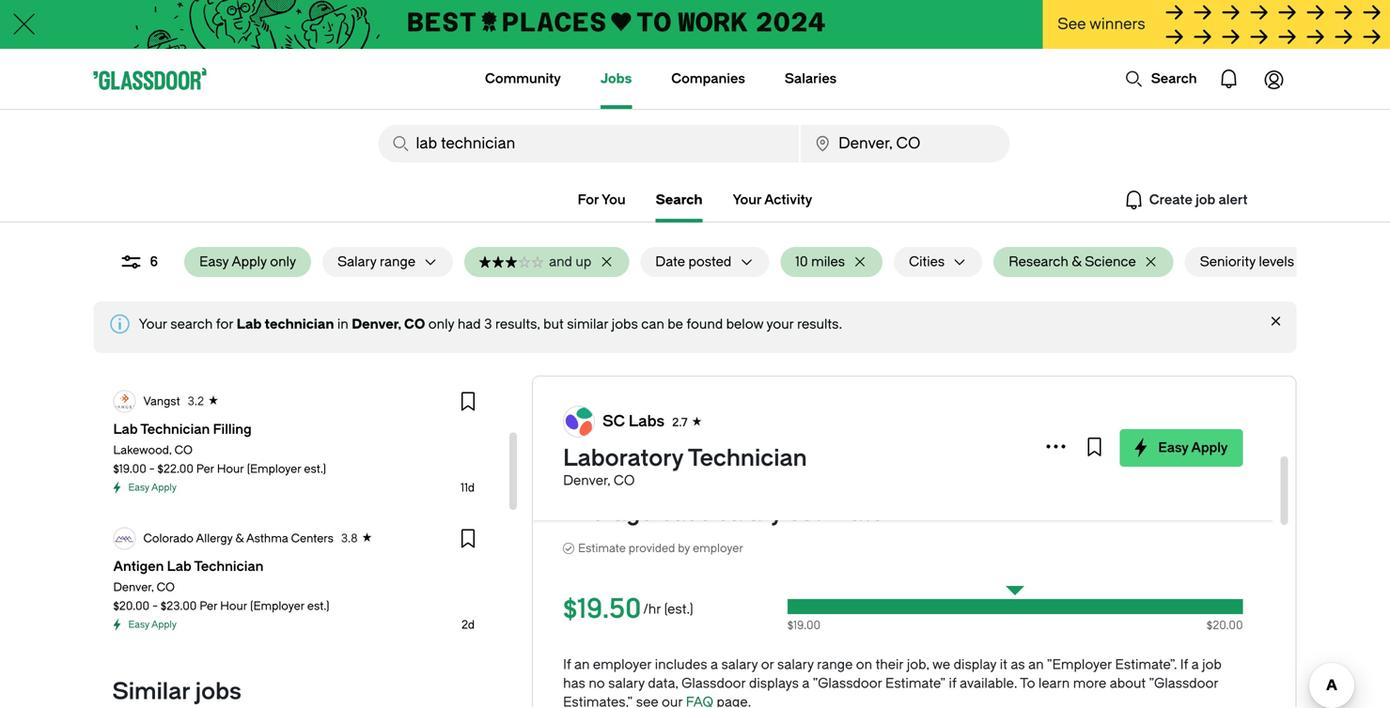Task type: locate. For each thing, give the bounding box(es) containing it.
- inside denver, co $20.00 - $23.00 per hour (employer est.)
[[152, 600, 158, 613]]

easy apply down $22.00
[[128, 483, 177, 494]]

easy apply down $23.00 at the left
[[128, 620, 177, 631]]

prepare
[[698, 382, 746, 398]]

co down laboratory
[[614, 473, 635, 489]]

0 vertical spatial (employer
[[247, 463, 301, 476]]

community
[[485, 71, 561, 86]]

them
[[749, 382, 782, 398]]

- inside lakewood, co $19.00 - $22.00 per hour (employer est.)
[[149, 463, 155, 476]]

only up technician on the top
[[270, 254, 296, 270]]

an right as
[[1029, 658, 1044, 673]]

for left the lab
[[216, 317, 233, 332]]

your inside dialog
[[139, 317, 167, 332]]

1 vertical spatial search
[[656, 192, 703, 208]]

a up glassdoor
[[711, 658, 718, 673]]

Search keyword field
[[378, 125, 799, 163]]

& left science
[[1072, 254, 1082, 270]]

2 if from the left
[[1180, 658, 1188, 673]]

0 vertical spatial for
[[216, 317, 233, 332]]

denver, down colorado allergy & asthma centers logo
[[113, 581, 154, 595]]

1 horizontal spatial none field
[[801, 125, 1010, 163]]

employer up 'no'
[[593, 658, 652, 673]]

2 horizontal spatial denver,
[[563, 473, 610, 489]]

about
[[1110, 676, 1146, 692]]

0 vertical spatial denver,
[[352, 317, 401, 332]]

salary range
[[338, 254, 416, 270]]

found
[[687, 317, 723, 332]]

0 horizontal spatial if
[[563, 658, 571, 673]]

0 horizontal spatial $20.00
[[113, 600, 150, 613]]

and down 'duties/responsibilities:'
[[672, 382, 695, 398]]

search down 'see winners' link
[[1151, 71, 1197, 86]]

range inside popup button
[[380, 254, 416, 270]]

only left had on the top of the page
[[428, 317, 454, 332]]

per right $23.00 at the left
[[200, 600, 217, 613]]

$19.00 up the displays
[[788, 619, 821, 633]]

(employer for denver, co $20.00 - $23.00 per hour (employer est.)
[[250, 600, 305, 613]]

0 vertical spatial hour
[[217, 463, 244, 476]]

1 vertical spatial $20.00
[[1207, 619, 1243, 633]]

below
[[726, 317, 764, 332]]

has
[[563, 676, 586, 692]]

an up has
[[574, 658, 590, 673]]

0 horizontal spatial employer
[[593, 658, 652, 673]]

(employer up asthma
[[247, 463, 301, 476]]

(employer inside lakewood, co $19.00 - $22.00 per hour (employer est.)
[[247, 463, 301, 476]]

a right the displays
[[802, 676, 810, 692]]

estimate"
[[886, 676, 946, 692]]

your inside the your activity link
[[733, 192, 762, 208]]

0 horizontal spatial and
[[549, 254, 572, 270]]

date
[[655, 254, 685, 270]]

0 vertical spatial jobs
[[612, 317, 638, 332]]

(est.)
[[664, 602, 693, 618]]

including
[[905, 382, 961, 398]]

estimate
[[788, 500, 884, 526]]

"employer
[[1047, 658, 1112, 673]]

your left activity
[[733, 192, 762, 208]]

●
[[563, 382, 571, 398]]

co inside denver, co $20.00 - $23.00 per hour (employer est.)
[[157, 581, 175, 595]]

0 horizontal spatial range
[[380, 254, 416, 270]]

0 vertical spatial only
[[270, 254, 296, 270]]

0 vertical spatial employer
[[693, 542, 743, 556]]

est.) down centers on the left bottom of the page
[[307, 600, 329, 613]]

see winners link
[[1043, 0, 1390, 51]]

dialog
[[94, 302, 1297, 353]]

laboratory
[[563, 446, 683, 472]]

0 vertical spatial per
[[196, 463, 214, 476]]

display
[[954, 658, 997, 673]]

labeling,
[[965, 382, 1016, 398]]

est.) inside lakewood, co $19.00 - $22.00 per hour (employer est.)
[[304, 463, 326, 476]]

easy apply for 2d
[[128, 620, 177, 631]]

0 vertical spatial easy apply
[[1158, 440, 1228, 456]]

est.) up centers on the left bottom of the page
[[304, 463, 326, 476]]

- for $23.00
[[152, 600, 158, 613]]

est.) inside denver, co $20.00 - $23.00 per hour (employer est.)
[[307, 600, 329, 613]]

salary
[[338, 254, 377, 270]]

0 horizontal spatial an
[[574, 658, 590, 673]]

if left job
[[1180, 658, 1188, 673]]

samples up 'labs' on the left bottom
[[615, 382, 668, 398]]

1 horizontal spatial &
[[1072, 254, 1082, 270]]

$20.00 left $23.00 at the left
[[113, 600, 150, 613]]

1 horizontal spatial "glassdoor
[[1149, 676, 1219, 692]]

data,
[[648, 676, 678, 692]]

1 vertical spatial denver,
[[563, 473, 610, 489]]

- left $23.00 at the left
[[152, 600, 158, 613]]

organizing
[[563, 401, 628, 416]]

0 vertical spatial samples
[[615, 382, 668, 398]]

0 vertical spatial -
[[149, 463, 155, 476]]

est.)
[[304, 463, 326, 476], [307, 600, 329, 613]]

by
[[678, 542, 690, 556]]

if up has
[[563, 658, 571, 673]]

as
[[1011, 658, 1025, 673]]

dialog containing your search for
[[94, 302, 1297, 353]]

1 "glassdoor from the left
[[813, 676, 882, 692]]

per right $22.00
[[196, 463, 214, 476]]

a left job
[[1192, 658, 1199, 673]]

0 horizontal spatial for
[[216, 317, 233, 332]]

hour
[[217, 463, 244, 476], [220, 600, 247, 613]]

available.
[[960, 676, 1017, 692]]

jobs inside dialog
[[612, 317, 638, 332]]

1 none field from the left
[[378, 125, 799, 163]]

easy down photographing,
[[1158, 440, 1189, 456]]

easy
[[199, 254, 229, 270], [1158, 440, 1189, 456], [128, 483, 149, 494], [128, 620, 149, 631]]

1 horizontal spatial an
[[1029, 658, 1044, 673]]

0 vertical spatial search
[[1151, 71, 1197, 86]]

lab
[[237, 317, 262, 332]]

base
[[659, 500, 712, 526]]

co up $22.00
[[175, 444, 193, 457]]

$19.00
[[113, 463, 146, 476], [788, 619, 821, 633]]

easy inside button
[[1158, 440, 1189, 456]]

sc labs logo image
[[564, 407, 594, 437]]

1 horizontal spatial for
[[786, 382, 803, 398]]

salary up see
[[608, 676, 645, 692]]

if an employer includes a salary or salary range on their job, we display it as an "employer estimate".  if a job has no salary data, glassdoor displays a "glassdoor estimate" if available.  to learn more about "glassdoor estimates," see our
[[563, 658, 1222, 709]]

$19.00 down lakewood,
[[113, 463, 146, 476]]

apply inside button
[[232, 254, 267, 270]]

10
[[796, 254, 808, 270]]

per inside lakewood, co $19.00 - $22.00 per hour (employer est.)
[[196, 463, 214, 476]]

easy apply
[[1158, 440, 1228, 456], [128, 483, 177, 494], [128, 620, 177, 631]]

1 vertical spatial est.)
[[307, 600, 329, 613]]

2 vertical spatial denver,
[[113, 581, 154, 595]]

$19.00 inside lakewood, co $19.00 - $22.00 per hour (employer est.)
[[113, 463, 146, 476]]

2 none field from the left
[[801, 125, 1010, 163]]

1 horizontal spatial employer
[[693, 542, 743, 556]]

0 horizontal spatial denver,
[[113, 581, 154, 595]]

1 horizontal spatial your
[[733, 192, 762, 208]]

1 vertical spatial hour
[[220, 600, 247, 613]]

miles
[[811, 254, 845, 270]]

$20.00 inside denver, co $20.00 - $23.00 per hour (employer est.)
[[113, 600, 150, 613]]

1 horizontal spatial only
[[428, 317, 454, 332]]

1 vertical spatial -
[[152, 600, 158, 613]]

average base salary estimate
[[563, 500, 884, 526]]

cities button
[[894, 247, 945, 277]]

1 horizontal spatial range
[[817, 658, 853, 673]]

sample
[[806, 382, 852, 398]]

denver, right the in on the left of page
[[352, 317, 401, 332]]

1 vertical spatial samples
[[632, 401, 685, 416]]

1 vertical spatial range
[[817, 658, 853, 673]]

0 horizontal spatial a
[[711, 658, 718, 673]]

1 vertical spatial your
[[139, 317, 167, 332]]

per for $22.00
[[196, 463, 214, 476]]

laboratory technician denver, co
[[563, 446, 807, 489]]

& inside jobs list element
[[235, 533, 244, 546]]

samples
[[615, 382, 668, 398], [632, 401, 685, 416]]

co up $23.00 at the left
[[157, 581, 175, 595]]

your left the search at the left top of page
[[139, 317, 167, 332]]

(employer down asthma
[[250, 600, 305, 613]]

0 horizontal spatial none field
[[378, 125, 799, 163]]

your for your search for lab technician in denver, co only had 3 results, but similar jobs can be found below your results.
[[139, 317, 167, 332]]

1 an from the left
[[574, 658, 590, 673]]

2 "glassdoor from the left
[[1149, 676, 1219, 692]]

1 horizontal spatial $19.00
[[788, 619, 821, 633]]

1 horizontal spatial jobs
[[612, 317, 638, 332]]

hour for $23.00
[[220, 600, 247, 613]]

0 vertical spatial $19.00
[[113, 463, 146, 476]]

an
[[574, 658, 590, 673], [1029, 658, 1044, 673]]

testing,
[[856, 382, 901, 398]]

hour right $22.00
[[217, 463, 244, 476]]

/hr
[[643, 602, 661, 618]]

hour inside denver, co $20.00 - $23.00 per hour (employer est.)
[[220, 600, 247, 613]]

1 vertical spatial only
[[428, 317, 454, 332]]

"glassdoor down job
[[1149, 676, 1219, 692]]

1 vertical spatial employer
[[593, 658, 652, 673]]

lottie animation container image
[[410, 49, 486, 107], [410, 49, 486, 107], [1207, 56, 1252, 102], [1252, 56, 1297, 102]]

jobs left can
[[612, 317, 638, 332]]

1 vertical spatial jobs
[[195, 679, 241, 705]]

and up the easy apply button
[[1180, 382, 1203, 398]]

per
[[196, 463, 214, 476], [200, 600, 217, 613]]

2 horizontal spatial and
[[1180, 382, 1203, 398]]

$20.00 up job
[[1207, 619, 1243, 633]]

"glassdoor down on
[[813, 676, 882, 692]]

0 horizontal spatial &
[[235, 533, 244, 546]]

co left had on the top of the page
[[404, 317, 425, 332]]

colorado
[[143, 533, 193, 546]]

Search location field
[[801, 125, 1010, 163]]

(employer inside denver, co $20.00 - $23.00 per hour (employer est.)
[[250, 600, 305, 613]]

research & science button
[[994, 247, 1136, 277]]

denver, inside denver, co $20.00 - $23.00 per hour (employer est.)
[[113, 581, 154, 595]]

employer right the by
[[693, 542, 743, 556]]

2 vertical spatial easy apply
[[128, 620, 177, 631]]

easy apply only
[[199, 254, 296, 270]]

jobs
[[601, 71, 632, 86]]

"glassdoor
[[813, 676, 882, 692], [1149, 676, 1219, 692]]

6 button
[[105, 247, 173, 277]]

date posted
[[655, 254, 732, 270]]

apply
[[232, 254, 267, 270], [1191, 440, 1228, 456], [151, 483, 177, 494], [151, 620, 177, 631]]

1 horizontal spatial if
[[1180, 658, 1188, 673]]

& right allergy
[[235, 533, 244, 546]]

$20.00
[[113, 600, 150, 613], [1207, 619, 1243, 633]]

1 vertical spatial easy apply
[[128, 483, 177, 494]]

be
[[668, 317, 683, 332]]

denver, up average
[[563, 473, 610, 489]]

0 horizontal spatial your
[[139, 317, 167, 332]]

1 horizontal spatial denver,
[[352, 317, 401, 332]]

it
[[1000, 658, 1008, 673]]

0 vertical spatial est.)
[[304, 463, 326, 476]]

centers
[[291, 533, 334, 546]]

1 vertical spatial $19.00
[[788, 619, 821, 633]]

1 vertical spatial for
[[786, 382, 803, 398]]

easy apply inside the easy apply button
[[1158, 440, 1228, 456]]

0 vertical spatial &
[[1072, 254, 1082, 270]]

0 vertical spatial $20.00
[[113, 600, 150, 613]]

in
[[337, 317, 349, 332]]

1 horizontal spatial search
[[1151, 71, 1197, 86]]

easy right 6
[[199, 254, 229, 270]]

for inside specific duties/responsibilities: ● intake samples and prepare them for sample testing, including labeling, weighing, photographing, and organizing samples
[[786, 382, 803, 398]]

0 horizontal spatial jobs
[[195, 679, 241, 705]]

duties/responsibilities:
[[620, 363, 777, 379]]

vangst logo image
[[114, 392, 135, 412]]

easy apply down photographing,
[[1158, 440, 1228, 456]]

search up the date posted 'dropdown button'
[[656, 192, 703, 208]]

lottie animation container image
[[1207, 56, 1252, 102], [1252, 56, 1297, 102], [1125, 70, 1144, 88], [1125, 70, 1144, 88]]

seniority levels
[[1200, 254, 1294, 270]]

range right 'salary'
[[380, 254, 416, 270]]

- down lakewood,
[[149, 463, 155, 476]]

0 horizontal spatial only
[[270, 254, 296, 270]]

for right them
[[786, 382, 803, 398]]

jobs right similar
[[195, 679, 241, 705]]

vangst
[[143, 395, 180, 408]]

science
[[1085, 254, 1136, 270]]

0 horizontal spatial $19.00
[[113, 463, 146, 476]]

None field
[[378, 125, 799, 163], [801, 125, 1010, 163]]

lakewood, co $19.00 - $22.00 per hour (employer est.)
[[113, 444, 326, 476]]

samples right "sc"
[[632, 401, 685, 416]]

per inside denver, co $20.00 - $23.00 per hour (employer est.)
[[200, 600, 217, 613]]

co inside 'laboratory technician denver, co'
[[614, 473, 635, 489]]

0 horizontal spatial "glassdoor
[[813, 676, 882, 692]]

hour inside lakewood, co $19.00 - $22.00 per hour (employer est.)
[[217, 463, 244, 476]]

0 vertical spatial your
[[733, 192, 762, 208]]

1 vertical spatial &
[[235, 533, 244, 546]]

for inside dialog
[[216, 317, 233, 332]]

range
[[380, 254, 416, 270], [817, 658, 853, 673]]

search
[[1151, 71, 1197, 86], [656, 192, 703, 208]]

no
[[589, 676, 605, 692]]

research
[[1009, 254, 1069, 270]]

1 vertical spatial per
[[200, 600, 217, 613]]

technician
[[265, 317, 334, 332]]

$19.50
[[563, 594, 642, 626]]

and left up
[[549, 254, 572, 270]]

3
[[484, 317, 492, 332]]

your for your activity
[[733, 192, 762, 208]]

hour right $23.00 at the left
[[220, 600, 247, 613]]

salary down technician
[[717, 500, 783, 526]]

1 vertical spatial (employer
[[250, 600, 305, 613]]

range left on
[[817, 658, 853, 673]]

if
[[563, 658, 571, 673], [1180, 658, 1188, 673]]

0 horizontal spatial search
[[656, 192, 703, 208]]

specific duties/responsibilities: ● intake samples and prepare them for sample testing, including labeling, weighing, photographing, and organizing samples
[[563, 363, 1203, 416]]

0 vertical spatial range
[[380, 254, 416, 270]]



Task type: vqa. For each thing, say whether or not it's contained in the screenshot.
industries
no



Task type: describe. For each thing, give the bounding box(es) containing it.
2 horizontal spatial a
[[1192, 658, 1199, 673]]

for
[[578, 192, 599, 208]]

our
[[662, 695, 683, 709]]

your search for lab technician in denver, co only had 3 results, but similar jobs can be found below your results.
[[139, 317, 842, 332]]

6
[[150, 254, 158, 270]]

apply inside button
[[1191, 440, 1228, 456]]

2 an from the left
[[1029, 658, 1044, 673]]

results,
[[495, 317, 540, 332]]

date posted button
[[640, 247, 732, 277]]

your activity link
[[733, 189, 813, 212]]

asthma
[[246, 533, 288, 546]]

provided
[[629, 542, 675, 556]]

if
[[949, 676, 957, 692]]

est.) for denver, co $20.00 - $23.00 per hour (employer est.)
[[307, 600, 329, 613]]

hour for $22.00
[[217, 463, 244, 476]]

but
[[543, 317, 564, 332]]

colorado allergy & asthma centers logo image
[[114, 529, 135, 549]]

(employer for lakewood, co $19.00 - $22.00 per hour (employer est.)
[[247, 463, 301, 476]]

estimates,"
[[563, 695, 633, 709]]

to
[[1020, 676, 1035, 692]]

easy up similar
[[128, 620, 149, 631]]

search inside button
[[1151, 71, 1197, 86]]

none field search keyword
[[378, 125, 799, 163]]

employer inside if an employer includes a salary or salary range on their job, we display it as an "employer estimate".  if a job has no salary data, glassdoor displays a "glassdoor estimate" if available.  to learn more about "glassdoor estimates," see our
[[593, 658, 652, 673]]

& inside dropdown button
[[1072, 254, 1082, 270]]

levels
[[1259, 254, 1294, 270]]

3.8
[[341, 533, 358, 546]]

sc
[[603, 413, 625, 431]]

search button
[[1116, 60, 1207, 98]]

for you
[[578, 192, 626, 208]]

none field "search location"
[[801, 125, 1010, 163]]

salary right or
[[777, 658, 814, 673]]

colorado allergy & asthma centers
[[143, 533, 334, 546]]

3.2
[[188, 395, 204, 408]]

co inside lakewood, co $19.00 - $22.00 per hour (employer est.)
[[175, 444, 193, 457]]

1 if from the left
[[563, 658, 571, 673]]

salaries
[[785, 71, 837, 86]]

1 horizontal spatial and
[[672, 382, 695, 398]]

or
[[761, 658, 774, 673]]

you
[[602, 192, 626, 208]]

your
[[767, 317, 794, 332]]

estimate".
[[1115, 658, 1177, 673]]

denver, co $20.00 - $23.00 per hour (employer est.)
[[113, 581, 329, 613]]

activity
[[764, 192, 813, 208]]

easy inside button
[[199, 254, 229, 270]]

learn
[[1039, 676, 1070, 692]]

range inside if an employer includes a salary or salary range on their job, we display it as an "employer estimate".  if a job has no salary data, glassdoor displays a "glassdoor estimate" if available.  to learn more about "glassdoor estimates," see our
[[817, 658, 853, 673]]

per for $23.00
[[200, 600, 217, 613]]

salary range button
[[323, 247, 416, 277]]

easy down lakewood,
[[128, 483, 149, 494]]

2.7
[[672, 416, 688, 430]]

community link
[[485, 49, 561, 109]]

salary left or
[[721, 658, 758, 673]]

and inside dropdown button
[[549, 254, 572, 270]]

easy apply only button
[[184, 247, 311, 277]]

glassdoor
[[682, 676, 746, 692]]

had
[[458, 317, 481, 332]]

$22.00
[[157, 463, 194, 476]]

denver, inside 'laboratory technician denver, co'
[[563, 473, 610, 489]]

$23.00
[[161, 600, 197, 613]]

includes
[[655, 658, 707, 673]]

see
[[636, 695, 659, 709]]

labs
[[629, 413, 665, 431]]

cities
[[909, 254, 945, 270]]

on
[[856, 658, 872, 673]]

job,
[[907, 658, 929, 673]]

similar jobs
[[112, 679, 241, 705]]

technician
[[688, 446, 807, 472]]

easy apply button
[[1120, 430, 1243, 467]]

2d
[[462, 619, 475, 632]]

see
[[1058, 16, 1086, 33]]

displays
[[749, 676, 799, 692]]

seniority
[[1200, 254, 1256, 270]]

seniority levels button
[[1185, 247, 1294, 277]]

1 horizontal spatial $20.00
[[1207, 619, 1243, 633]]

up
[[576, 254, 592, 270]]

1 horizontal spatial a
[[802, 676, 810, 692]]

similar
[[567, 317, 608, 332]]

can
[[641, 317, 664, 332]]

their
[[876, 658, 904, 673]]

11d
[[461, 482, 475, 495]]

only inside easy apply only button
[[270, 254, 296, 270]]

sc labs
[[603, 413, 665, 431]]

your activity
[[733, 192, 813, 208]]

weighing,
[[1019, 382, 1079, 398]]

jobs list element
[[97, 98, 498, 649]]

see winners
[[1058, 16, 1146, 33]]

and up button
[[464, 247, 592, 277]]

easy apply for 11d
[[128, 483, 177, 494]]

winners
[[1090, 16, 1146, 33]]

we
[[932, 658, 951, 673]]

est.) for lakewood, co $19.00 - $22.00 per hour (employer est.)
[[304, 463, 326, 476]]

average
[[563, 500, 654, 526]]

and up
[[549, 254, 592, 270]]

- for $22.00
[[149, 463, 155, 476]]

estimate provided by employer
[[578, 542, 743, 556]]



